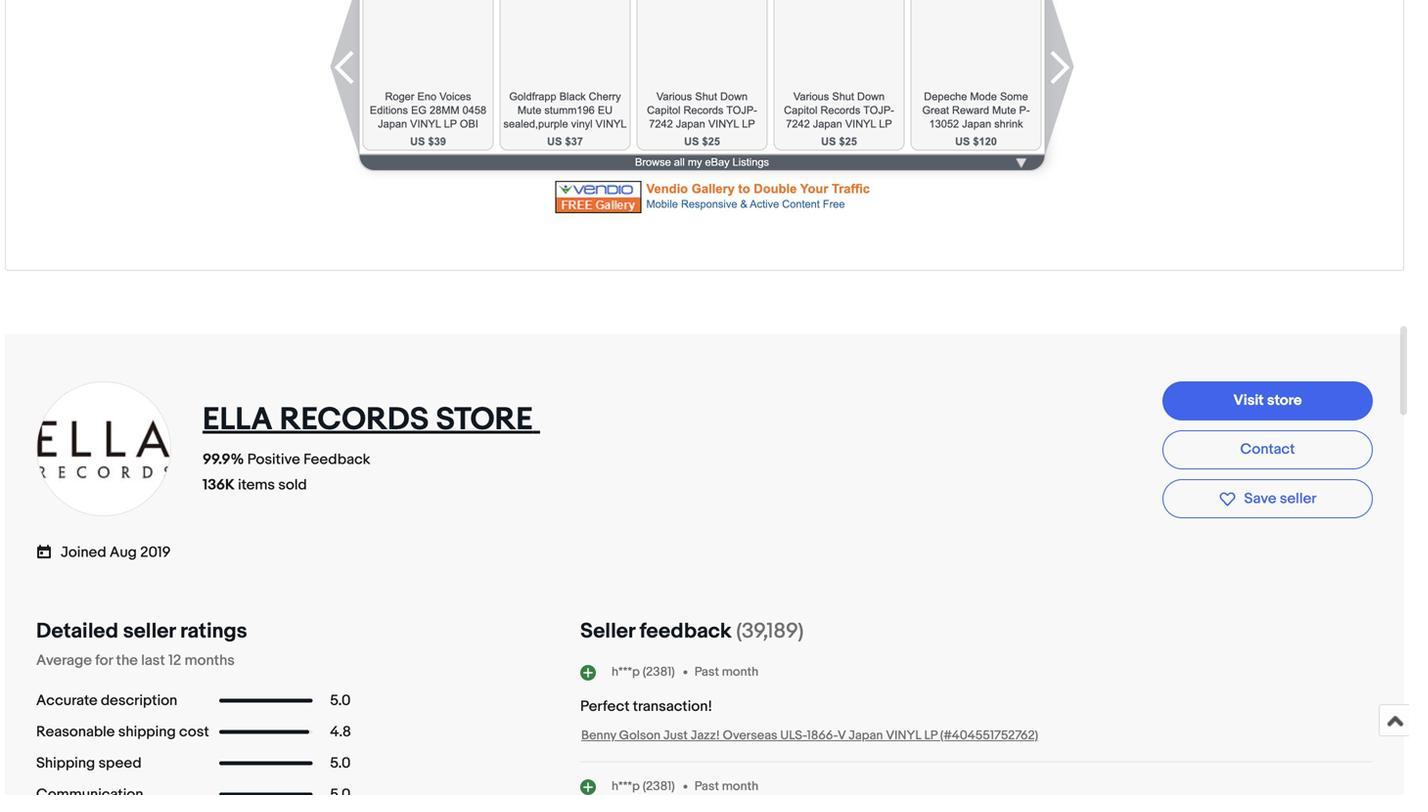 Task type: locate. For each thing, give the bounding box(es) containing it.
ratings
[[180, 619, 247, 644]]

shipping
[[36, 755, 95, 773]]

(39,189)
[[736, 619, 804, 644]]

1 vertical spatial seller
[[123, 619, 175, 644]]

0 vertical spatial seller
[[1280, 490, 1317, 508]]

cost
[[179, 724, 209, 741]]

past down jazz!
[[695, 780, 719, 795]]

1 horizontal spatial seller
[[1280, 490, 1317, 508]]

h***p
[[612, 665, 640, 680], [612, 780, 640, 795]]

(2381) up perfect transaction! at bottom
[[643, 665, 675, 680]]

records
[[280, 401, 429, 439]]

perfect
[[580, 698, 630, 716]]

1 (2381) from the top
[[643, 665, 675, 680]]

5.0
[[330, 692, 351, 710], [330, 755, 351, 773]]

items
[[238, 477, 275, 494]]

save seller
[[1244, 490, 1317, 508]]

uls-
[[780, 729, 807, 744]]

1 vertical spatial (2381)
[[643, 780, 675, 795]]

reasonable shipping cost
[[36, 724, 209, 741]]

reasonable
[[36, 724, 115, 741]]

jazz!
[[691, 729, 720, 744]]

h***p (2381) down golson at the left bottom
[[612, 780, 675, 795]]

0 vertical spatial month
[[722, 665, 759, 680]]

detailed seller ratings
[[36, 619, 247, 644]]

past month down jazz!
[[695, 780, 759, 795]]

0 vertical spatial h***p
[[612, 665, 640, 680]]

average
[[36, 652, 92, 670]]

0 vertical spatial 5.0
[[330, 692, 351, 710]]

0 vertical spatial past month
[[695, 665, 759, 680]]

(2381) down just
[[643, 780, 675, 795]]

0 vertical spatial past
[[695, 665, 719, 680]]

accurate
[[36, 692, 97, 710]]

visit
[[1233, 392, 1264, 409]]

month down (39,189)
[[722, 665, 759, 680]]

h***p (2381)
[[612, 665, 675, 680], [612, 780, 675, 795]]

5.0 up '4.8'
[[330, 692, 351, 710]]

1 vertical spatial 5.0
[[330, 755, 351, 773]]

1 vertical spatial month
[[722, 780, 759, 795]]

2 h***p (2381) from the top
[[612, 780, 675, 795]]

4.8
[[330, 724, 351, 741]]

overseas
[[723, 729, 778, 744]]

past down seller feedback (39,189)
[[695, 665, 719, 680]]

past month down seller feedback (39,189)
[[695, 665, 759, 680]]

store
[[436, 401, 533, 439]]

transaction!
[[633, 698, 712, 716]]

5.0 for accurate description
[[330, 692, 351, 710]]

detailed
[[36, 619, 118, 644]]

h***p down golson at the left bottom
[[612, 780, 640, 795]]

1 month from the top
[[722, 665, 759, 680]]

seller inside button
[[1280, 490, 1317, 508]]

past
[[695, 665, 719, 680], [695, 780, 719, 795]]

ella records store
[[203, 401, 533, 439]]

h***p up perfect transaction! at bottom
[[612, 665, 640, 680]]

seller
[[580, 619, 635, 644]]

seller up last
[[123, 619, 175, 644]]

text__icon wrapper image
[[36, 542, 61, 560]]

past month
[[695, 665, 759, 680], [695, 780, 759, 795]]

joined aug 2019
[[61, 544, 171, 562]]

0 vertical spatial (2381)
[[643, 665, 675, 680]]

5.0 down '4.8'
[[330, 755, 351, 773]]

1 vertical spatial h***p
[[612, 780, 640, 795]]

seller right save
[[1280, 490, 1317, 508]]

0 horizontal spatial seller
[[123, 619, 175, 644]]

1 vertical spatial past month
[[695, 780, 759, 795]]

seller
[[1280, 490, 1317, 508], [123, 619, 175, 644]]

month
[[722, 665, 759, 680], [722, 780, 759, 795]]

h***p (2381) up perfect transaction! at bottom
[[612, 665, 675, 680]]

2 h***p from the top
[[612, 780, 640, 795]]

seller for detailed
[[123, 619, 175, 644]]

1 past month from the top
[[695, 665, 759, 680]]

99.9%
[[203, 451, 244, 469]]

ella records store image
[[35, 381, 172, 518]]

0 vertical spatial h***p (2381)
[[612, 665, 675, 680]]

feedback
[[303, 451, 370, 469]]

joined
[[61, 544, 106, 562]]

1 5.0 from the top
[[330, 692, 351, 710]]

2 5.0 from the top
[[330, 755, 351, 773]]

ella records store link
[[203, 401, 540, 439]]

vinyl
[[886, 729, 921, 744]]

save
[[1244, 490, 1277, 508]]

month down overseas
[[722, 780, 759, 795]]

1 vertical spatial h***p (2381)
[[612, 780, 675, 795]]

(2381)
[[643, 665, 675, 680], [643, 780, 675, 795]]

speed
[[98, 755, 142, 773]]

visit store
[[1233, 392, 1302, 409]]

1 vertical spatial past
[[695, 780, 719, 795]]

ella
[[203, 401, 273, 439]]



Task type: describe. For each thing, give the bounding box(es) containing it.
last
[[141, 652, 165, 670]]

feedback
[[640, 619, 732, 644]]

benny golson just jazz! overseas uls-1866-v japan  vinyl lp (#404551752762)
[[581, 729, 1038, 744]]

positive
[[247, 451, 300, 469]]

99.9% positive feedback 136k items sold
[[203, 451, 370, 494]]

1 h***p from the top
[[612, 665, 640, 680]]

contact link
[[1163, 430, 1373, 470]]

perfect transaction!
[[580, 698, 712, 716]]

japan
[[849, 729, 883, 744]]

2 past month from the top
[[695, 780, 759, 795]]

12
[[168, 652, 181, 670]]

the
[[116, 652, 138, 670]]

months
[[185, 652, 235, 670]]

store
[[1267, 392, 1302, 409]]

benny golson just jazz! overseas uls-1866-v japan  vinyl lp (#404551752762) link
[[581, 729, 1038, 744]]

2019
[[140, 544, 171, 562]]

golson
[[619, 729, 661, 744]]

2 past from the top
[[695, 780, 719, 795]]

save seller button
[[1163, 479, 1373, 519]]

sold
[[278, 477, 307, 494]]

136k
[[203, 477, 235, 494]]

seller feedback (39,189)
[[580, 619, 804, 644]]

5.0 for shipping speed
[[330, 755, 351, 773]]

2 month from the top
[[722, 780, 759, 795]]

1 h***p (2381) from the top
[[612, 665, 675, 680]]

1866-
[[807, 729, 838, 744]]

just
[[663, 729, 688, 744]]

benny
[[581, 729, 616, 744]]

seller for save
[[1280, 490, 1317, 508]]

lp
[[924, 729, 937, 744]]

(#404551752762)
[[940, 729, 1038, 744]]

average for the last 12 months
[[36, 652, 235, 670]]

v
[[838, 729, 846, 744]]

1 past from the top
[[695, 665, 719, 680]]

description
[[101, 692, 177, 710]]

visit store link
[[1163, 382, 1373, 421]]

2 (2381) from the top
[[643, 780, 675, 795]]

shipping speed
[[36, 755, 142, 773]]

aug
[[110, 544, 137, 562]]

contact
[[1240, 441, 1295, 458]]

shipping
[[118, 724, 176, 741]]

for
[[95, 652, 113, 670]]

accurate description
[[36, 692, 177, 710]]



Task type: vqa. For each thing, say whether or not it's contained in the screenshot.
h***p
yes



